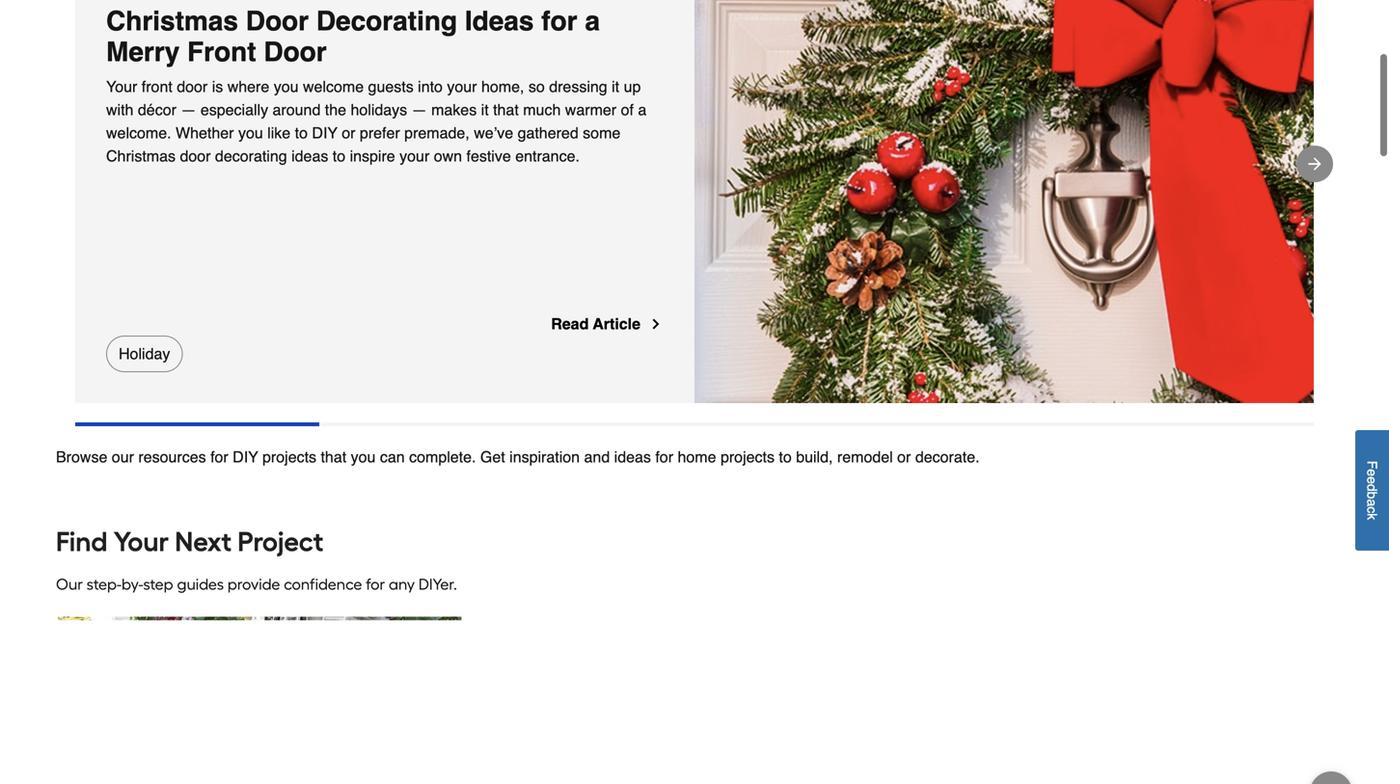 Task type: describe. For each thing, give the bounding box(es) containing it.
warmer
[[565, 101, 617, 119]]

premade,
[[404, 124, 470, 142]]

that inside your front door is where you welcome guests into your home, so dressing it up with décor — especially around the holidays — makes it that much warmer of a welcome. whether you like to diy or prefer premade, we've gathered some christmas door decorating ideas to inspire your own festive entrance.
[[493, 101, 519, 119]]

diyer.
[[419, 575, 457, 594]]

find
[[56, 526, 108, 558]]

for right resources
[[210, 448, 228, 466]]

inspiration
[[509, 448, 580, 466]]

entrance.
[[515, 147, 580, 165]]

1 horizontal spatial or
[[897, 448, 911, 466]]

up
[[624, 78, 641, 95]]

holiday link
[[106, 336, 183, 372]]

provide
[[228, 575, 280, 594]]

is
[[212, 78, 223, 95]]

so
[[528, 78, 545, 95]]

a for f e e d b a c k
[[1364, 499, 1380, 507]]

2 projects from the left
[[721, 448, 775, 466]]

article
[[593, 315, 641, 333]]

f e e d b a c k button
[[1355, 430, 1389, 551]]

1 vertical spatial you
[[238, 124, 263, 142]]

decorating
[[316, 6, 457, 37]]

gathered
[[518, 124, 579, 142]]

1 vertical spatial diy
[[233, 448, 258, 466]]

confidence
[[284, 575, 362, 594]]

k
[[1364, 513, 1380, 520]]

welcome.
[[106, 124, 171, 142]]

1 e from the top
[[1364, 469, 1380, 476]]

ideas inside your front door is where you welcome guests into your home, so dressing it up with décor — especially around the holidays — makes it that much warmer of a welcome. whether you like to diy or prefer premade, we've gathered some christmas door decorating ideas to inspire your own festive entrance.
[[291, 147, 328, 165]]

remodel
[[837, 448, 893, 466]]

our
[[56, 575, 83, 594]]

prefer
[[360, 124, 400, 142]]

can
[[380, 448, 405, 466]]

get
[[480, 448, 505, 466]]

décor
[[138, 101, 176, 119]]

guests
[[368, 78, 414, 95]]

find your next project
[[56, 526, 324, 558]]

f
[[1364, 461, 1380, 469]]

diy inside your front door is where you welcome guests into your home, so dressing it up with décor — especially around the holidays — makes it that much warmer of a welcome. whether you like to diy or prefer premade, we've gathered some christmas door decorating ideas to inspire your own festive entrance.
[[312, 124, 338, 142]]

your inside heading
[[114, 526, 169, 558]]

read article
[[551, 315, 641, 333]]

merry
[[106, 37, 180, 68]]

like
[[267, 124, 291, 142]]

home
[[678, 448, 716, 466]]

2 vertical spatial to
[[779, 448, 792, 466]]

ideas
[[465, 6, 534, 37]]

next
[[175, 526, 232, 558]]

where
[[227, 78, 269, 95]]

by-
[[122, 575, 143, 594]]

guides
[[177, 575, 224, 594]]

1 horizontal spatial you
[[274, 78, 299, 95]]

build,
[[796, 448, 833, 466]]

the
[[325, 101, 346, 119]]

a for christmas door decorating ideas for a merry front door
[[585, 6, 600, 37]]

home,
[[481, 78, 524, 95]]

1 vertical spatial door
[[180, 147, 211, 165]]

1 vertical spatial ideas
[[614, 448, 651, 466]]

chevron right image
[[648, 316, 664, 332]]

0 vertical spatial it
[[612, 78, 619, 95]]

decorating
[[215, 147, 287, 165]]

1 horizontal spatial your
[[447, 78, 477, 95]]

door up welcome
[[264, 37, 327, 68]]

browse our resources for diy projects that you can complete. get inspiration and ideas for home projects to build, remodel or decorate.
[[56, 448, 980, 466]]

much
[[523, 101, 561, 119]]

welcome
[[303, 78, 364, 95]]



Task type: locate. For each thing, give the bounding box(es) containing it.
into
[[418, 78, 443, 95]]

or down the
[[342, 124, 355, 142]]

to left build,
[[779, 448, 792, 466]]

you up the "decorating"
[[238, 124, 263, 142]]

christmas inside your front door is where you welcome guests into your home, so dressing it up with décor — especially around the holidays — makes it that much warmer of a welcome. whether you like to diy or prefer premade, we've gathered some christmas door decorating ideas to inspire your own festive entrance.
[[106, 147, 176, 165]]

you up "around"
[[274, 78, 299, 95]]

— down the into
[[412, 101, 427, 119]]

your up makes at the left top
[[447, 78, 477, 95]]

e up b
[[1364, 476, 1380, 484]]

for right "ideas"
[[541, 6, 577, 37]]

read
[[551, 315, 589, 333]]

and
[[584, 448, 610, 466]]

diy down the
[[312, 124, 338, 142]]

f e e d b a c k
[[1364, 461, 1380, 520]]

— up "whether"
[[181, 101, 196, 119]]

ideas down "around"
[[291, 147, 328, 165]]

2 horizontal spatial you
[[351, 448, 376, 466]]

for left home
[[655, 448, 673, 466]]

2 horizontal spatial to
[[779, 448, 792, 466]]

door
[[177, 78, 208, 95], [180, 147, 211, 165]]

around
[[273, 101, 321, 119]]

it left up on the top left
[[612, 78, 619, 95]]

1 vertical spatial to
[[333, 147, 345, 165]]

1 vertical spatial christmas
[[106, 147, 176, 165]]

0 horizontal spatial projects
[[262, 448, 316, 466]]

your front door is where you welcome guests into your home, so dressing it up with décor — especially around the holidays — makes it that much warmer of a welcome. whether you like to diy or prefer premade, we've gathered some christmas door decorating ideas to inspire your own festive entrance.
[[106, 78, 647, 165]]

0 vertical spatial door
[[177, 78, 208, 95]]

a right of
[[638, 101, 647, 119]]

it up the we've
[[481, 101, 489, 119]]

0 vertical spatial you
[[274, 78, 299, 95]]

of
[[621, 101, 634, 119]]

ideas right and
[[614, 448, 651, 466]]

d
[[1364, 484, 1380, 492]]

1 vertical spatial or
[[897, 448, 911, 466]]

or inside your front door is where you welcome guests into your home, so dressing it up with décor — especially around the holidays — makes it that much warmer of a welcome. whether you like to diy or prefer premade, we've gathered some christmas door decorating ideas to inspire your own festive entrance.
[[342, 124, 355, 142]]

your down premade,
[[400, 147, 430, 165]]

0 horizontal spatial —
[[181, 101, 196, 119]]

0 vertical spatial a
[[585, 6, 600, 37]]

holiday
[[119, 345, 170, 363]]

own
[[434, 147, 462, 165]]

0 horizontal spatial that
[[321, 448, 346, 466]]

e
[[1364, 469, 1380, 476], [1364, 476, 1380, 484]]

1 horizontal spatial that
[[493, 101, 519, 119]]

a inside 'f e e d b a c k' 'button'
[[1364, 499, 1380, 507]]

front
[[187, 37, 256, 68]]

2 vertical spatial you
[[351, 448, 376, 466]]

our step-by-step guides provide confidence for any diyer.
[[56, 575, 457, 594]]

holidays
[[351, 101, 407, 119]]

festive
[[466, 147, 511, 165]]

projects up project at left
[[262, 448, 316, 466]]

projects right home
[[721, 448, 775, 466]]

for
[[541, 6, 577, 37], [210, 448, 228, 466], [655, 448, 673, 466], [366, 575, 385, 594]]

that down home,
[[493, 101, 519, 119]]

0 vertical spatial that
[[493, 101, 519, 119]]

dressing
[[549, 78, 607, 95]]

resources
[[138, 448, 206, 466]]

you left "can"
[[351, 448, 376, 466]]

2 e from the top
[[1364, 476, 1380, 484]]

1 horizontal spatial projects
[[721, 448, 775, 466]]

step-
[[87, 575, 122, 594]]

e up d
[[1364, 469, 1380, 476]]

2 vertical spatial a
[[1364, 499, 1380, 507]]

1 vertical spatial your
[[114, 526, 169, 558]]

1 horizontal spatial —
[[412, 101, 427, 119]]

2 — from the left
[[412, 101, 427, 119]]

for inside christmas door decorating ideas for a merry front door
[[541, 6, 577, 37]]

0 vertical spatial christmas
[[106, 6, 238, 37]]

you
[[274, 78, 299, 95], [238, 124, 263, 142], [351, 448, 376, 466]]

—
[[181, 101, 196, 119], [412, 101, 427, 119]]

arrow right image
[[1305, 154, 1324, 174]]

with
[[106, 101, 134, 119]]

projects
[[262, 448, 316, 466], [721, 448, 775, 466]]

it
[[612, 78, 619, 95], [481, 101, 489, 119]]

christmas door decorating ideas for a merry front door link
[[106, 6, 664, 68]]

0 horizontal spatial it
[[481, 101, 489, 119]]

door up where
[[246, 6, 309, 37]]

0 horizontal spatial you
[[238, 124, 263, 142]]

your up by-
[[114, 526, 169, 558]]

complete.
[[409, 448, 476, 466]]

0 horizontal spatial ideas
[[291, 147, 328, 165]]

0 vertical spatial your
[[106, 78, 137, 95]]

diy right resources
[[233, 448, 258, 466]]

1 vertical spatial it
[[481, 101, 489, 119]]

front
[[142, 78, 172, 95]]

project
[[238, 526, 324, 558]]

christmas
[[106, 6, 238, 37], [106, 147, 176, 165]]

to right the "like"
[[295, 124, 308, 142]]

0 horizontal spatial a
[[585, 6, 600, 37]]

christmas inside christmas door decorating ideas for a merry front door
[[106, 6, 238, 37]]

scrollbar
[[75, 423, 319, 426]]

we've
[[474, 124, 513, 142]]

to left inspire
[[333, 147, 345, 165]]

makes
[[431, 101, 477, 119]]

0 horizontal spatial your
[[400, 147, 430, 165]]

decorate.
[[915, 448, 980, 466]]

0 vertical spatial ideas
[[291, 147, 328, 165]]

1 — from the left
[[181, 101, 196, 119]]

christmas door decorating ideas for a merry front door
[[106, 6, 607, 68]]

1 horizontal spatial ideas
[[614, 448, 651, 466]]

1 horizontal spatial it
[[612, 78, 619, 95]]

0 horizontal spatial diy
[[233, 448, 258, 466]]

a inside your front door is where you welcome guests into your home, so dressing it up with décor — especially around the holidays — makes it that much warmer of a welcome. whether you like to diy or prefer premade, we've gathered some christmas door decorating ideas to inspire your own festive entrance.
[[638, 101, 647, 119]]

your
[[106, 78, 137, 95], [114, 526, 169, 558]]

whether
[[176, 124, 234, 142]]

find your next project heading
[[56, 523, 1333, 561]]

that left "can"
[[321, 448, 346, 466]]

0 horizontal spatial to
[[295, 124, 308, 142]]

or right remodel on the bottom of the page
[[897, 448, 911, 466]]

door
[[246, 6, 309, 37], [264, 37, 327, 68]]

christmas up front
[[106, 6, 238, 37]]

b
[[1364, 491, 1380, 499]]

some
[[583, 124, 621, 142]]

0 vertical spatial diy
[[312, 124, 338, 142]]

0 horizontal spatial or
[[342, 124, 355, 142]]

step
[[143, 575, 173, 594]]

that
[[493, 101, 519, 119], [321, 448, 346, 466]]

inspire
[[350, 147, 395, 165]]

browse
[[56, 448, 107, 466]]

ideas
[[291, 147, 328, 165], [614, 448, 651, 466]]

a up the 'k'
[[1364, 499, 1380, 507]]

or
[[342, 124, 355, 142], [897, 448, 911, 466]]

a up dressing on the top left
[[585, 6, 600, 37]]

1 horizontal spatial to
[[333, 147, 345, 165]]

to
[[295, 124, 308, 142], [333, 147, 345, 165], [779, 448, 792, 466]]

2 christmas from the top
[[106, 147, 176, 165]]

1 projects from the left
[[262, 448, 316, 466]]

read article link
[[551, 313, 664, 336]]

1 vertical spatial that
[[321, 448, 346, 466]]

0 vertical spatial your
[[447, 78, 477, 95]]

1 horizontal spatial diy
[[312, 124, 338, 142]]

0 vertical spatial or
[[342, 124, 355, 142]]

1 horizontal spatial a
[[638, 101, 647, 119]]

your
[[447, 78, 477, 95], [400, 147, 430, 165]]

a inside christmas door decorating ideas for a merry front door
[[585, 6, 600, 37]]

1 vertical spatial your
[[400, 147, 430, 165]]

2 horizontal spatial a
[[1364, 499, 1380, 507]]

christmas down welcome.
[[106, 147, 176, 165]]

1 vertical spatial a
[[638, 101, 647, 119]]

for left any
[[366, 575, 385, 594]]

diy
[[312, 124, 338, 142], [233, 448, 258, 466]]

any
[[389, 575, 415, 594]]

your up with
[[106, 78, 137, 95]]

your inside your front door is where you welcome guests into your home, so dressing it up with décor — especially around the holidays — makes it that much warmer of a welcome. whether you like to diy or prefer premade, we've gathered some christmas door decorating ideas to inspire your own festive entrance.
[[106, 78, 137, 95]]

door down "whether"
[[180, 147, 211, 165]]

a snowy evergreen wreath with pinecones, apples, berries and an offset red bow on a white door. image
[[695, 0, 1314, 403]]

a
[[585, 6, 600, 37], [638, 101, 647, 119], [1364, 499, 1380, 507]]

especially
[[200, 101, 268, 119]]

1 christmas from the top
[[106, 6, 238, 37]]

our
[[112, 448, 134, 466]]

0 vertical spatial to
[[295, 124, 308, 142]]

door left 'is'
[[177, 78, 208, 95]]

c
[[1364, 507, 1380, 513]]



Task type: vqa. For each thing, say whether or not it's contained in the screenshot.
mission valley lowe'...
no



